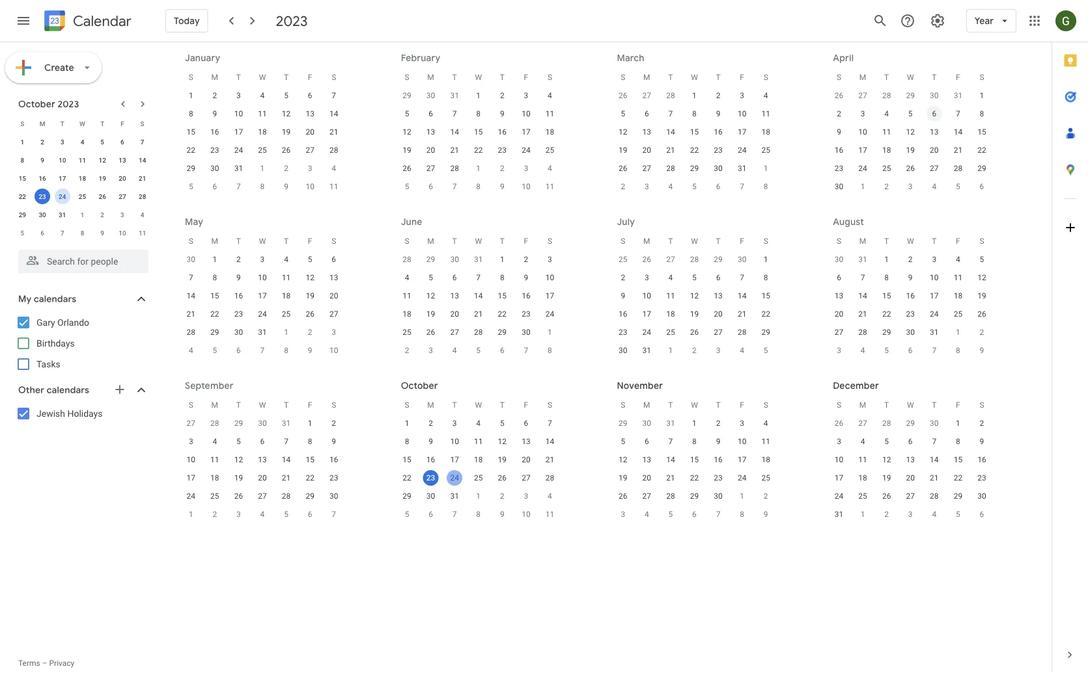 Task type: vqa. For each thing, say whether or not it's contained in the screenshot.
18 in the August GRID
yes



Task type: describe. For each thing, give the bounding box(es) containing it.
february 27 element
[[639, 88, 655, 104]]

november 28 element
[[879, 416, 894, 432]]

17 inside june grid
[[545, 292, 554, 301]]

12 inside june grid
[[426, 292, 435, 301]]

november 2 element for november 1 element associated with november 8 "element" related to november 10 element for october 2023 grid the november 4 element
[[95, 207, 110, 223]]

m for april
[[859, 73, 866, 82]]

21 inside 'october' grid
[[545, 456, 554, 465]]

october 29 element
[[615, 416, 631, 432]]

my calendars
[[18, 294, 76, 305]]

15 inside march grid
[[690, 128, 699, 137]]

august 28 element
[[207, 416, 223, 432]]

support image
[[900, 13, 915, 29]]

december
[[833, 380, 879, 392]]

row group for july
[[611, 251, 778, 360]]

july
[[617, 216, 635, 228]]

4 inside row
[[932, 510, 936, 520]]

12 inside july grid
[[690, 292, 699, 301]]

november 2 element for november 1 element for november 10 element associated with the november 4 element related to 'october' grid november 8 "element"
[[494, 489, 510, 505]]

row group for april
[[827, 87, 994, 196]]

10 inside july grid
[[642, 292, 651, 301]]

23 element up december 7 element
[[710, 471, 726, 486]]

23 for 23, today "element" for october 2023 grid
[[39, 193, 46, 201]]

may 2 element
[[879, 179, 894, 195]]

16 inside november grid
[[714, 456, 723, 465]]

18 inside september grid
[[210, 474, 219, 483]]

m for september
[[211, 401, 218, 410]]

calendar
[[73, 12, 131, 30]]

october for october 2023
[[18, 98, 55, 110]]

january 29 element
[[399, 88, 415, 104]]

m for november
[[643, 401, 650, 410]]

14 inside june grid
[[474, 292, 483, 301]]

april 2 element
[[615, 179, 631, 195]]

row containing 7
[[179, 269, 346, 287]]

14 inside 'october' grid
[[545, 438, 554, 447]]

may 30 element
[[447, 252, 462, 268]]

19 inside july grid
[[690, 310, 699, 319]]

16 inside march grid
[[714, 128, 723, 137]]

may 6 element
[[974, 179, 990, 195]]

june 26 element
[[639, 252, 655, 268]]

february 8 element
[[255, 179, 270, 195]]

row group for august
[[827, 251, 994, 360]]

17 for 17 element in october 2023 grid
[[59, 174, 66, 182]]

23 for 23 element on top of april 6 element
[[714, 146, 723, 155]]

29 inside 'may' grid
[[210, 328, 219, 337]]

8 inside july grid
[[764, 273, 768, 283]]

september grid
[[179, 397, 346, 524]]

june grid
[[395, 232, 562, 360]]

february 28 element
[[663, 88, 678, 104]]

other calendars
[[18, 385, 89, 397]]

november 7 element for november 8 "element" related to november 10 element for october 2023 grid the november 4 element
[[55, 225, 70, 241]]

m for december
[[859, 401, 866, 410]]

december 1 element
[[734, 489, 750, 505]]

row containing 13
[[827, 287, 994, 305]]

24 inside november grid
[[738, 474, 746, 483]]

29 inside january grid
[[187, 164, 195, 173]]

3 inside row
[[908, 510, 913, 520]]

26 inside january grid
[[282, 146, 291, 155]]

september 6 element
[[903, 343, 918, 359]]

row group for february
[[395, 87, 562, 196]]

29 inside october 2023 grid
[[19, 211, 26, 219]]

row containing 6
[[827, 269, 994, 287]]

w for july
[[691, 237, 698, 246]]

august 3 element
[[710, 343, 726, 359]]

24 inside january grid
[[234, 146, 243, 155]]

6 inside july grid
[[716, 273, 720, 283]]

23, today element for 'october' grid
[[423, 471, 439, 486]]

19 inside august grid
[[977, 292, 986, 301]]

f for september
[[308, 401, 312, 410]]

march
[[617, 52, 644, 64]]

16 inside 'october' grid
[[426, 456, 435, 465]]

october 31 element
[[663, 416, 678, 432]]

april 30 element
[[183, 252, 199, 268]]

october grid
[[395, 397, 562, 524]]

june 9 element
[[302, 343, 318, 359]]

24 inside june grid
[[545, 310, 554, 319]]

23 cell for 'october' grid
[[419, 469, 443, 488]]

w for october
[[475, 401, 482, 410]]

november
[[617, 380, 663, 392]]

march 10 element
[[518, 179, 534, 195]]

23 element up september 6 element
[[903, 307, 918, 322]]

january 30 element
[[423, 88, 439, 104]]

calendar heading
[[70, 12, 131, 30]]

december 5 element
[[663, 507, 678, 523]]

f for february
[[524, 73, 528, 82]]

17 element inside february grid
[[518, 124, 534, 140]]

13 inside september grid
[[258, 456, 267, 465]]

gary orlando
[[36, 317, 89, 328]]

m for february
[[427, 73, 434, 82]]

w for february
[[475, 73, 482, 82]]

my calendars list
[[3, 313, 161, 375]]

11 inside february 11 element
[[329, 182, 338, 191]]

april 6 element
[[710, 179, 726, 195]]

f for october
[[524, 401, 528, 410]]

november 3 element for november 10 element associated with the november 4 element related to 'october' grid
[[518, 489, 534, 505]]

may 29 element
[[423, 252, 439, 268]]

15 element inside october 2023 grid
[[15, 171, 30, 186]]

year
[[975, 15, 994, 27]]

31 inside october 2023 grid
[[59, 211, 66, 219]]

february 26 element
[[615, 88, 631, 104]]

17 element inside 'october' grid
[[447, 453, 462, 468]]

row group for september
[[179, 415, 346, 524]]

september
[[185, 380, 234, 392]]

17 for 17 element in the 'may' grid
[[258, 292, 267, 301]]

may 4 element
[[926, 179, 942, 195]]

january 2 element
[[879, 507, 894, 523]]

august grid
[[827, 232, 994, 360]]

march 1 element
[[471, 161, 486, 176]]

august 27 element
[[183, 416, 199, 432]]

f for march
[[740, 73, 744, 82]]

17 for 17 element in the november grid
[[738, 456, 746, 465]]

march 3 element
[[518, 161, 534, 176]]

calendars for other calendars
[[47, 385, 89, 397]]

january 5 element
[[950, 507, 966, 523]]

7 inside april grid
[[956, 109, 960, 119]]

19 inside november grid
[[619, 474, 627, 483]]

row containing 21
[[179, 305, 346, 324]]

calendars for my calendars
[[34, 294, 76, 305]]

august 2 element
[[687, 343, 702, 359]]

12 inside october 2023 grid
[[99, 156, 106, 164]]

22 inside january grid
[[187, 146, 195, 155]]

24 inside september grid
[[187, 492, 195, 501]]

22 element inside march grid
[[687, 143, 702, 158]]

17 for 17 element inside december grid
[[835, 474, 843, 483]]

february 11 element
[[326, 179, 342, 195]]

13 inside april grid
[[930, 128, 939, 137]]

row group for june
[[395, 251, 562, 360]]

november 9 element for november 1 element for november 10 element associated with the november 4 element related to 'october' grid november 8 "element" november 2 element
[[494, 507, 510, 523]]

october for october
[[401, 380, 438, 392]]

february grid
[[395, 68, 562, 196]]

october 7 element
[[326, 507, 342, 523]]

november 5 element for october 2023 grid
[[15, 225, 30, 241]]

january grid
[[179, 68, 346, 196]]

9 inside 'element'
[[980, 346, 984, 356]]

october 6 element
[[302, 507, 318, 523]]

w for april
[[907, 73, 914, 82]]

may 28 element
[[399, 252, 415, 268]]

april grid
[[827, 68, 994, 196]]

october 5 element
[[278, 507, 294, 523]]

30 inside january grid
[[210, 164, 219, 173]]

19 inside october 2023 grid
[[99, 174, 106, 182]]

row group for may
[[179, 251, 346, 360]]

28 inside august grid
[[858, 328, 867, 337]]

22 element inside january grid
[[183, 143, 199, 158]]

11 inside september grid
[[210, 456, 219, 465]]

holidays
[[67, 409, 103, 419]]

17 inside april grid
[[858, 146, 867, 155]]

calendar element
[[42, 8, 131, 36]]

april 7 element
[[734, 179, 750, 195]]

january 3 element
[[903, 507, 918, 523]]

august 4 element
[[734, 343, 750, 359]]

july 2 element
[[399, 343, 415, 359]]

6 inside "element"
[[980, 182, 984, 191]]

march 9 element
[[494, 179, 510, 195]]

w for september
[[259, 401, 266, 410]]

14 inside 'may' grid
[[187, 292, 195, 301]]

september 5 element
[[879, 343, 894, 359]]

january 31 element
[[447, 88, 462, 104]]

february 2 element
[[278, 161, 294, 176]]

31 inside 'may' grid
[[258, 328, 267, 337]]

november 29 element
[[903, 416, 918, 432]]

15 inside february grid
[[474, 128, 483, 137]]

25 inside june grid
[[403, 328, 411, 337]]

september 9 element
[[974, 343, 990, 359]]

july 6 element
[[494, 343, 510, 359]]

30 inside 'october' grid
[[426, 492, 435, 501]]

w for january
[[259, 73, 266, 82]]

11 inside august grid
[[954, 273, 962, 283]]

november 7 element for november 10 element associated with the november 4 element related to 'october' grid november 8 "element"
[[447, 507, 462, 523]]

23 element up february 6 element
[[207, 143, 223, 158]]

22 inside september grid
[[306, 474, 314, 483]]

november grid
[[611, 397, 778, 524]]

16 inside february grid
[[498, 128, 507, 137]]

0 horizontal spatial 2023
[[58, 98, 79, 110]]

22 inside june grid
[[498, 310, 507, 319]]

18 inside june grid
[[403, 310, 411, 319]]

22 element inside february grid
[[471, 143, 486, 158]]

22 inside october 2023 grid
[[19, 193, 26, 201]]

21 inside august grid
[[858, 310, 867, 319]]

24 inside august grid
[[930, 310, 939, 319]]

23 element up october 7 "element"
[[326, 471, 342, 486]]

23 for 23 element above november
[[619, 328, 627, 337]]

21 inside november grid
[[666, 474, 675, 483]]

f for august
[[956, 237, 960, 246]]

28 inside november grid
[[666, 492, 675, 501]]

23 element up june 6 element
[[231, 307, 246, 322]]

28 inside february grid
[[450, 164, 459, 173]]

16 inside june grid
[[522, 292, 530, 301]]

orlando
[[57, 317, 89, 328]]

terms – privacy
[[18, 660, 74, 669]]

september 2 element
[[974, 325, 990, 341]]

january 1 element
[[855, 507, 871, 523]]

25 inside january grid
[[258, 146, 267, 155]]

may 1 element
[[855, 179, 871, 195]]

w for june
[[475, 237, 482, 246]]

june 2 element
[[302, 325, 318, 341]]

25 inside august grid
[[954, 310, 962, 319]]

28 inside october 2023 grid
[[139, 193, 146, 201]]

16 inside april grid
[[835, 146, 843, 155]]

august
[[833, 216, 864, 228]]

19 inside march grid
[[619, 146, 627, 155]]

16 inside december grid
[[977, 456, 986, 465]]

m for august
[[859, 237, 866, 246]]

20 element inside grid
[[115, 171, 130, 186]]

w for august
[[907, 237, 914, 246]]

march grid
[[611, 68, 778, 196]]

28 inside january grid
[[329, 146, 338, 155]]

5 inside row
[[956, 510, 960, 520]]

17 for 17 element in september grid
[[187, 474, 195, 483]]

17 element inside july grid
[[639, 307, 655, 322]]

15 element inside 'october' grid
[[399, 453, 415, 468]]

may
[[185, 216, 203, 228]]

february 9 element
[[278, 179, 294, 195]]

27 inside 'element'
[[666, 255, 675, 264]]

31 inside 'october' grid
[[450, 492, 459, 501]]

row group for january
[[179, 87, 346, 196]]

19 inside june grid
[[426, 310, 435, 319]]

may 31 element
[[471, 252, 486, 268]]

june 8 element
[[278, 343, 294, 359]]

february 6 element
[[207, 179, 223, 195]]

june 25 element
[[615, 252, 631, 268]]

15 inside june grid
[[498, 292, 507, 301]]

f for december
[[956, 401, 960, 410]]

march 5 element
[[399, 179, 415, 195]]

17 inside january grid
[[234, 128, 243, 137]]

–
[[42, 660, 47, 669]]

november 5 element for 'october' grid
[[399, 507, 415, 523]]

23 cell for october 2023 grid
[[32, 188, 52, 206]]

march 26 element
[[831, 88, 847, 104]]

december 6 element
[[687, 507, 702, 523]]

may grid
[[179, 232, 346, 360]]

june
[[401, 216, 422, 228]]

14 inside april grid
[[954, 128, 962, 137]]

november 1 element for november 8 "element" related to november 10 element for october 2023 grid the november 4 element
[[75, 207, 90, 223]]

13 inside july grid
[[714, 292, 723, 301]]

february 5 element
[[183, 179, 199, 195]]

add other calendars image
[[113, 384, 126, 397]]

7 inside july grid
[[740, 273, 744, 283]]

december 3 element
[[615, 507, 631, 523]]

2 inside "element"
[[500, 164, 504, 173]]

m for january
[[211, 73, 218, 82]]

create
[[44, 62, 74, 74]]

november 3 element for november 10 element for october 2023 grid the november 4 element
[[115, 207, 130, 223]]

18 inside august grid
[[954, 292, 962, 301]]

m for may
[[211, 237, 218, 246]]

june 6 element
[[231, 343, 246, 359]]

february 4 element
[[326, 161, 342, 176]]

may 3 element
[[903, 179, 918, 195]]

23 for 23 element above june 6 element
[[234, 310, 243, 319]]

20 element inside september grid
[[255, 471, 270, 486]]

13 inside 'may' grid
[[329, 273, 338, 283]]



Task type: locate. For each thing, give the bounding box(es) containing it.
october 30 element
[[639, 416, 655, 432]]

m inside september grid
[[211, 401, 218, 410]]

february 1 element
[[255, 161, 270, 176]]

row group for march
[[611, 87, 778, 196]]

august 31 element
[[278, 416, 294, 432]]

january
[[185, 52, 220, 64]]

21 inside december grid
[[930, 474, 939, 483]]

0 vertical spatial october
[[18, 98, 55, 110]]

0 horizontal spatial november 1 element
[[75, 207, 90, 223]]

november 1 element
[[75, 207, 90, 223], [471, 489, 486, 505]]

row group
[[179, 87, 346, 196], [395, 87, 562, 196], [611, 87, 778, 196], [827, 87, 994, 196], [12, 133, 152, 242], [179, 251, 346, 360], [395, 251, 562, 360], [611, 251, 778, 360], [827, 251, 994, 360], [179, 415, 346, 524], [395, 415, 562, 524], [611, 415, 778, 524], [827, 415, 994, 524]]

row containing 11
[[395, 287, 562, 305]]

4
[[260, 91, 265, 100], [548, 91, 552, 100], [764, 91, 768, 100], [884, 109, 889, 119], [81, 138, 84, 146], [332, 164, 336, 173], [548, 164, 552, 173], [668, 182, 673, 191], [932, 182, 936, 191], [141, 211, 144, 219], [284, 255, 288, 264], [956, 255, 960, 264], [405, 273, 409, 283], [668, 273, 673, 283], [189, 346, 193, 356], [452, 346, 457, 356], [740, 346, 744, 356], [861, 346, 865, 356], [476, 419, 481, 428], [764, 419, 768, 428], [213, 438, 217, 447], [861, 438, 865, 447], [548, 492, 552, 501], [260, 510, 265, 520], [645, 510, 649, 520], [932, 510, 936, 520]]

november 1 element for november 10 element associated with the november 4 element related to 'october' grid november 8 "element"
[[471, 489, 486, 505]]

0 horizontal spatial november 8 element
[[75, 225, 90, 241]]

5
[[284, 91, 288, 100], [405, 109, 409, 119], [621, 109, 625, 119], [908, 109, 913, 119], [100, 138, 104, 146], [189, 182, 193, 191], [405, 182, 409, 191], [692, 182, 697, 191], [956, 182, 960, 191], [21, 229, 24, 237], [308, 255, 312, 264], [980, 255, 984, 264], [429, 273, 433, 283], [692, 273, 697, 283], [213, 346, 217, 356], [476, 346, 481, 356], [764, 346, 768, 356], [884, 346, 889, 356], [500, 419, 504, 428], [236, 438, 241, 447], [621, 438, 625, 447], [884, 438, 889, 447], [284, 510, 288, 520], [405, 510, 409, 520], [668, 510, 673, 520], [956, 510, 960, 520]]

november 10 element for the november 4 element related to 'october' grid
[[518, 507, 534, 523]]

17 inside 'may' grid
[[258, 292, 267, 301]]

18 inside january grid
[[258, 128, 267, 137]]

m up january 30 element
[[427, 73, 434, 82]]

november 9 element for november 2 element related to november 1 element associated with november 8 "element" related to november 10 element for october 2023 grid the november 4 element
[[95, 225, 110, 241]]

f for july
[[740, 237, 744, 246]]

22
[[187, 146, 195, 155], [474, 146, 483, 155], [690, 146, 699, 155], [977, 146, 986, 155], [19, 193, 26, 201], [210, 310, 219, 319], [498, 310, 507, 319], [761, 310, 770, 319], [882, 310, 891, 319], [306, 474, 314, 483], [403, 474, 411, 483], [690, 474, 699, 483], [954, 474, 962, 483]]

18 inside 'october' grid
[[474, 456, 483, 465]]

today button
[[165, 5, 208, 36]]

23 inside march grid
[[714, 146, 723, 155]]

0 vertical spatial november 1 element
[[75, 207, 90, 223]]

row containing 14
[[179, 287, 346, 305]]

t
[[236, 73, 241, 82], [284, 73, 289, 82], [452, 73, 457, 82], [500, 73, 505, 82], [668, 73, 673, 82], [716, 73, 721, 82], [884, 73, 889, 82], [932, 73, 937, 82], [60, 120, 64, 128], [100, 120, 104, 128], [236, 237, 241, 246], [284, 237, 289, 246], [452, 237, 457, 246], [500, 237, 505, 246], [668, 237, 673, 246], [716, 237, 721, 246], [884, 237, 889, 246], [932, 237, 937, 246], [236, 401, 241, 410], [284, 401, 289, 410], [452, 401, 457, 410], [500, 401, 505, 410], [668, 401, 673, 410], [716, 401, 721, 410], [884, 401, 889, 410], [932, 401, 937, 410]]

m up march 27 element
[[859, 73, 866, 82]]

23
[[210, 146, 219, 155], [498, 146, 507, 155], [714, 146, 723, 155], [835, 164, 843, 173], [39, 193, 46, 201], [234, 310, 243, 319], [522, 310, 530, 319], [906, 310, 915, 319], [619, 328, 627, 337], [329, 474, 338, 483], [426, 474, 435, 483], [714, 474, 723, 483], [977, 474, 986, 483]]

march 31 element
[[950, 88, 966, 104]]

november 8 element for november 10 element for october 2023 grid the november 4 element
[[75, 225, 90, 241]]

calendars
[[34, 294, 76, 305], [47, 385, 89, 397]]

privacy link
[[49, 660, 74, 669]]

13
[[306, 109, 314, 119], [426, 128, 435, 137], [642, 128, 651, 137], [930, 128, 939, 137], [119, 156, 126, 164], [329, 273, 338, 283], [450, 292, 459, 301], [714, 292, 723, 301], [835, 292, 843, 301], [522, 438, 530, 447], [258, 456, 267, 465], [642, 456, 651, 465], [906, 456, 915, 465]]

0 horizontal spatial november 7 element
[[55, 225, 70, 241]]

m up october 30 'element'
[[643, 401, 650, 410]]

june 4 element
[[183, 343, 199, 359]]

december 7 element
[[710, 507, 726, 523]]

17 element
[[231, 124, 246, 140], [518, 124, 534, 140], [734, 124, 750, 140], [855, 143, 871, 158], [55, 171, 70, 186], [255, 288, 270, 304], [542, 288, 558, 304], [926, 288, 942, 304], [639, 307, 655, 322], [447, 453, 462, 468], [734, 453, 750, 468], [183, 471, 199, 486], [831, 471, 847, 486]]

1 vertical spatial november 6 element
[[423, 507, 439, 523]]

november 6 element for november 7 element for november 10 element associated with the november 4 element related to 'october' grid november 8 "element"
[[423, 507, 439, 523]]

24
[[234, 146, 243, 155], [522, 146, 530, 155], [738, 146, 746, 155], [858, 164, 867, 173], [59, 193, 66, 201], [258, 310, 267, 319], [545, 310, 554, 319], [930, 310, 939, 319], [642, 328, 651, 337], [450, 474, 459, 483], [738, 474, 746, 483], [187, 492, 195, 501], [835, 492, 843, 501]]

31
[[450, 91, 459, 100], [954, 91, 962, 100], [234, 164, 243, 173], [738, 164, 746, 173], [59, 211, 66, 219], [474, 255, 483, 264], [858, 255, 867, 264], [258, 328, 267, 337], [930, 328, 939, 337], [642, 346, 651, 356], [282, 419, 291, 428], [666, 419, 675, 428], [450, 492, 459, 501], [835, 510, 843, 520]]

13 inside october 2023 grid
[[119, 156, 126, 164]]

march 4 element
[[542, 161, 558, 176]]

october 1 element
[[183, 507, 199, 523]]

16
[[210, 128, 219, 137], [498, 128, 507, 137], [714, 128, 723, 137], [835, 146, 843, 155], [39, 174, 46, 182], [234, 292, 243, 301], [522, 292, 530, 301], [906, 292, 915, 301], [619, 310, 627, 319], [329, 456, 338, 465], [426, 456, 435, 465], [714, 456, 723, 465], [977, 456, 986, 465]]

23 for 23 element above february 6 element
[[210, 146, 219, 155]]

29
[[403, 91, 411, 100], [906, 91, 915, 100], [187, 164, 195, 173], [690, 164, 699, 173], [977, 164, 986, 173], [19, 211, 26, 219], [426, 255, 435, 264], [714, 255, 723, 264], [210, 328, 219, 337], [498, 328, 507, 337], [761, 328, 770, 337], [882, 328, 891, 337], [234, 419, 243, 428], [619, 419, 627, 428], [906, 419, 915, 428], [306, 492, 314, 501], [403, 492, 411, 501], [690, 492, 699, 501], [954, 492, 962, 501]]

17 element inside september grid
[[183, 471, 199, 486]]

12 element
[[278, 106, 294, 122], [399, 124, 415, 140], [615, 124, 631, 140], [903, 124, 918, 140], [95, 152, 110, 168], [302, 270, 318, 286], [974, 270, 990, 286], [423, 288, 439, 304], [687, 288, 702, 304], [494, 434, 510, 450], [231, 453, 246, 468], [615, 453, 631, 468], [879, 453, 894, 468]]

15 inside november grid
[[690, 456, 699, 465]]

gary
[[36, 317, 55, 328]]

1 horizontal spatial 23, today element
[[423, 471, 439, 486]]

1 vertical spatial november 3 element
[[518, 489, 534, 505]]

1 vertical spatial november 8 element
[[471, 507, 486, 523]]

february 7 element
[[231, 179, 246, 195]]

23 cell
[[32, 188, 52, 206], [419, 469, 443, 488]]

17 for 17 element inside the july grid
[[642, 310, 651, 319]]

0 horizontal spatial november 4 element
[[135, 207, 150, 223]]

october 3 element
[[231, 507, 246, 523]]

9 inside july grid
[[621, 292, 625, 301]]

11
[[258, 109, 267, 119], [545, 109, 554, 119], [761, 109, 770, 119], [882, 128, 891, 137], [79, 156, 86, 164], [329, 182, 338, 191], [545, 182, 554, 191], [139, 229, 146, 237], [282, 273, 291, 283], [954, 273, 962, 283], [403, 292, 411, 301], [666, 292, 675, 301], [474, 438, 483, 447], [761, 438, 770, 447], [210, 456, 219, 465], [858, 456, 867, 465], [545, 510, 554, 520]]

23 for 23 element over august
[[835, 164, 843, 173]]

m inside july grid
[[643, 237, 650, 246]]

other calendars button
[[3, 380, 161, 401]]

december 9 element
[[758, 507, 774, 523]]

other
[[18, 385, 44, 397]]

jewish holidays
[[36, 409, 103, 419]]

1 vertical spatial november 1 element
[[471, 489, 486, 505]]

22 inside august grid
[[882, 310, 891, 319]]

1 vertical spatial 2023
[[58, 98, 79, 110]]

17
[[234, 128, 243, 137], [522, 128, 530, 137], [738, 128, 746, 137], [858, 146, 867, 155], [59, 174, 66, 182], [258, 292, 267, 301], [545, 292, 554, 301], [930, 292, 939, 301], [642, 310, 651, 319], [450, 456, 459, 465], [738, 456, 746, 465], [187, 474, 195, 483], [835, 474, 843, 483]]

2023
[[276, 12, 308, 30], [58, 98, 79, 110]]

29 inside august grid
[[882, 328, 891, 337]]

1 vertical spatial november 10 element
[[518, 507, 534, 523]]

None search field
[[0, 245, 161, 273]]

m up november 27 element
[[859, 401, 866, 410]]

calendars inside dropdown button
[[34, 294, 76, 305]]

23 for 23 element on top of october 7 "element"
[[329, 474, 338, 483]]

0 horizontal spatial november 11 element
[[135, 225, 150, 241]]

17 for 17 element in the february grid
[[522, 128, 530, 137]]

w for may
[[259, 237, 266, 246]]

23 for 23 element over "march 2" "element"
[[498, 146, 507, 155]]

20 inside december grid
[[906, 474, 915, 483]]

16 inside january grid
[[210, 128, 219, 137]]

14
[[329, 109, 338, 119], [450, 128, 459, 137], [666, 128, 675, 137], [954, 128, 962, 137], [139, 156, 146, 164], [187, 292, 195, 301], [474, 292, 483, 301], [738, 292, 746, 301], [858, 292, 867, 301], [545, 438, 554, 447], [282, 456, 291, 465], [666, 456, 675, 465], [930, 456, 939, 465]]

row group containing 27
[[179, 415, 346, 524]]

terms link
[[18, 660, 40, 669]]

march 7 element
[[447, 179, 462, 195]]

april 4 element
[[663, 179, 678, 195]]

0 horizontal spatial november 2 element
[[95, 207, 110, 223]]

calendars up gary orlando
[[34, 294, 76, 305]]

22 inside july grid
[[761, 310, 770, 319]]

w
[[259, 73, 266, 82], [475, 73, 482, 82], [691, 73, 698, 82], [907, 73, 914, 82], [79, 120, 85, 128], [259, 237, 266, 246], [475, 237, 482, 246], [691, 237, 698, 246], [907, 237, 914, 246], [259, 401, 266, 410], [475, 401, 482, 410], [691, 401, 698, 410], [907, 401, 914, 410]]

w inside october 2023 grid
[[79, 120, 85, 128]]

jewish
[[36, 409, 65, 419]]

1 vertical spatial 24 cell
[[443, 469, 466, 488]]

1 inside "element"
[[476, 164, 481, 173]]

0 vertical spatial november 10 element
[[115, 225, 130, 241]]

1 horizontal spatial november 9 element
[[494, 507, 510, 523]]

november 4 element for 'october' grid
[[542, 489, 558, 505]]

march 30 element
[[926, 88, 942, 104]]

today
[[174, 15, 200, 27]]

0 horizontal spatial november 10 element
[[115, 225, 130, 241]]

11 inside april grid
[[882, 128, 891, 137]]

10 inside august grid
[[930, 273, 939, 283]]

10 inside june grid
[[545, 273, 554, 283]]

0 vertical spatial november 7 element
[[55, 225, 70, 241]]

15 inside august grid
[[882, 292, 891, 301]]

f inside september grid
[[308, 401, 312, 410]]

15 inside september grid
[[306, 456, 314, 465]]

february 10 element
[[302, 179, 318, 195]]

20 inside grid
[[119, 174, 126, 182]]

march 2 element
[[494, 161, 510, 176]]

1 horizontal spatial november 2 element
[[494, 489, 510, 505]]

july 7 element
[[518, 343, 534, 359]]

0 vertical spatial november 6 element
[[35, 225, 50, 241]]

1 vertical spatial calendars
[[47, 385, 89, 397]]

31 inside july grid
[[642, 346, 651, 356]]

14 inside january grid
[[329, 109, 338, 119]]

1 vertical spatial november 9 element
[[494, 507, 510, 523]]

0 vertical spatial november 8 element
[[75, 225, 90, 241]]

0 horizontal spatial 23, today element
[[35, 189, 50, 204]]

Search for people text field
[[26, 250, 141, 273]]

december grid
[[827, 397, 994, 524]]

w for march
[[691, 73, 698, 82]]

m for june
[[427, 237, 434, 246]]

m down the january at the top of the page
[[211, 73, 218, 82]]

17 inside march grid
[[738, 128, 746, 137]]

birthdays
[[36, 338, 75, 349]]

1
[[189, 91, 193, 100], [476, 91, 481, 100], [692, 91, 697, 100], [980, 91, 984, 100], [21, 138, 24, 146], [260, 164, 265, 173], [476, 164, 481, 173], [764, 164, 768, 173], [861, 182, 865, 191], [81, 211, 84, 219], [213, 255, 217, 264], [500, 255, 504, 264], [764, 255, 768, 264], [884, 255, 889, 264], [284, 328, 288, 337], [548, 328, 552, 337], [956, 328, 960, 337], [668, 346, 673, 356], [308, 419, 312, 428], [405, 419, 409, 428], [692, 419, 697, 428], [956, 419, 960, 428], [476, 492, 481, 501], [740, 492, 744, 501], [189, 510, 193, 520], [861, 510, 865, 520]]

15 inside january grid
[[187, 128, 195, 137]]

june 29 element
[[710, 252, 726, 268]]

27 inside february grid
[[426, 164, 435, 173]]

0 horizontal spatial october
[[18, 98, 55, 110]]

13 inside march grid
[[642, 128, 651, 137]]

24 cell for 23 cell corresponding to october 2023 grid
[[52, 188, 72, 206]]

november 6 element
[[35, 225, 50, 241], [423, 507, 439, 523]]

23 inside july grid
[[619, 328, 627, 337]]

23 inside september grid
[[329, 474, 338, 483]]

m up 'july 31' element
[[859, 237, 866, 246]]

1 horizontal spatial 2023
[[276, 12, 308, 30]]

10 inside april grid
[[858, 128, 867, 137]]

12
[[282, 109, 291, 119], [403, 128, 411, 137], [619, 128, 627, 137], [906, 128, 915, 137], [99, 156, 106, 164], [306, 273, 314, 283], [977, 273, 986, 283], [426, 292, 435, 301], [690, 292, 699, 301], [498, 438, 507, 447], [234, 456, 243, 465], [619, 456, 627, 465], [882, 456, 891, 465]]

m down february 6 element
[[211, 237, 218, 246]]

f for april
[[956, 73, 960, 82]]

20 inside 'october' grid
[[522, 456, 530, 465]]

m down october 2023
[[40, 120, 45, 128]]

m for march
[[643, 73, 650, 82]]

3
[[236, 91, 241, 100], [524, 91, 528, 100], [740, 91, 744, 100], [861, 109, 865, 119], [61, 138, 64, 146], [308, 164, 312, 173], [524, 164, 528, 173], [645, 182, 649, 191], [908, 182, 913, 191], [120, 211, 124, 219], [260, 255, 265, 264], [548, 255, 552, 264], [932, 255, 936, 264], [645, 273, 649, 283], [332, 328, 336, 337], [429, 346, 433, 356], [716, 346, 720, 356], [837, 346, 841, 356], [452, 419, 457, 428], [740, 419, 744, 428], [189, 438, 193, 447], [837, 438, 841, 447], [524, 492, 528, 501], [236, 510, 241, 520], [621, 510, 625, 520], [908, 510, 913, 520]]

17 for 17 element within 'october' grid
[[450, 456, 459, 465]]

11 inside november grid
[[761, 438, 770, 447]]

m up june 26 element
[[643, 237, 650, 246]]

6
[[308, 91, 312, 100], [429, 109, 433, 119], [645, 109, 649, 119], [932, 109, 936, 119], [120, 138, 124, 146], [213, 182, 217, 191], [429, 182, 433, 191], [716, 182, 720, 191], [980, 182, 984, 191], [41, 229, 44, 237], [332, 255, 336, 264], [452, 273, 457, 283], [716, 273, 720, 283], [837, 273, 841, 283], [236, 346, 241, 356], [500, 346, 504, 356], [908, 346, 913, 356], [524, 419, 528, 428], [260, 438, 265, 447], [645, 438, 649, 447], [908, 438, 913, 447], [308, 510, 312, 520], [429, 510, 433, 520], [692, 510, 697, 520], [980, 510, 984, 520]]

m up "february 27" element
[[643, 73, 650, 82]]

24 element
[[231, 143, 246, 158], [518, 143, 534, 158], [734, 143, 750, 158], [855, 161, 871, 176], [55, 189, 70, 204], [255, 307, 270, 322], [542, 307, 558, 322], [926, 307, 942, 322], [639, 325, 655, 341], [447, 471, 462, 486], [734, 471, 750, 486], [183, 489, 199, 505], [831, 489, 847, 505]]

w for december
[[907, 401, 914, 410]]

row containing 18
[[395, 305, 562, 324]]

2
[[213, 91, 217, 100], [500, 91, 504, 100], [716, 91, 720, 100], [837, 109, 841, 119], [41, 138, 44, 146], [284, 164, 288, 173], [500, 164, 504, 173], [621, 182, 625, 191], [884, 182, 889, 191], [100, 211, 104, 219], [236, 255, 241, 264], [524, 255, 528, 264], [908, 255, 913, 264], [621, 273, 625, 283], [308, 328, 312, 337], [980, 328, 984, 337], [405, 346, 409, 356], [692, 346, 697, 356], [332, 419, 336, 428], [429, 419, 433, 428], [716, 419, 720, 428], [980, 419, 984, 428], [500, 492, 504, 501], [764, 492, 768, 501], [213, 510, 217, 520], [884, 510, 889, 520]]

may 5 element
[[950, 179, 966, 195]]

december 8 element
[[734, 507, 750, 523]]

20 inside august grid
[[835, 310, 843, 319]]

20 inside february grid
[[426, 146, 435, 155]]

31 inside january grid
[[234, 164, 243, 173]]

my
[[18, 294, 32, 305]]

11 element
[[255, 106, 270, 122], [542, 106, 558, 122], [758, 106, 774, 122], [879, 124, 894, 140], [75, 152, 90, 168], [278, 270, 294, 286], [950, 270, 966, 286], [399, 288, 415, 304], [663, 288, 678, 304], [471, 434, 486, 450], [758, 434, 774, 450], [207, 453, 223, 468], [855, 453, 871, 468]]

october 2023
[[18, 98, 79, 110]]

23 for 23 element on top of july 7 element in the left of the page
[[522, 310, 530, 319]]

0 horizontal spatial november 9 element
[[95, 225, 110, 241]]

25 inside 'october' grid
[[474, 474, 483, 483]]

23 for 23 element over 'january 6' element
[[977, 474, 986, 483]]

october 2023 grid
[[12, 115, 152, 242]]

7 inside december grid
[[932, 438, 936, 447]]

m down july 3 element
[[427, 401, 434, 410]]

8
[[189, 109, 193, 119], [476, 109, 481, 119], [692, 109, 697, 119], [980, 109, 984, 119], [21, 156, 24, 164], [260, 182, 265, 191], [476, 182, 481, 191], [764, 182, 768, 191], [81, 229, 84, 237], [213, 273, 217, 283], [500, 273, 504, 283], [764, 273, 768, 283], [884, 273, 889, 283], [284, 346, 288, 356], [548, 346, 552, 356], [956, 346, 960, 356], [308, 438, 312, 447], [405, 438, 409, 447], [692, 438, 697, 447], [956, 438, 960, 447], [476, 510, 481, 520], [740, 510, 744, 520]]

february 3 element
[[302, 161, 318, 176]]

november 8 element
[[75, 225, 90, 241], [471, 507, 486, 523]]

f
[[308, 73, 312, 82], [524, 73, 528, 82], [740, 73, 744, 82], [956, 73, 960, 82], [121, 120, 124, 128], [308, 237, 312, 246], [524, 237, 528, 246], [740, 237, 744, 246], [956, 237, 960, 246], [308, 401, 312, 410], [524, 401, 528, 410], [740, 401, 744, 410], [956, 401, 960, 410]]

november 30 element
[[926, 416, 942, 432]]

21 inside june grid
[[474, 310, 483, 319]]

9
[[213, 109, 217, 119], [500, 109, 504, 119], [716, 109, 720, 119], [837, 128, 841, 137], [41, 156, 44, 164], [284, 182, 288, 191], [500, 182, 504, 191], [100, 229, 104, 237], [236, 273, 241, 283], [524, 273, 528, 283], [908, 273, 913, 283], [621, 292, 625, 301], [308, 346, 312, 356], [980, 346, 984, 356], [332, 438, 336, 447], [429, 438, 433, 447], [716, 438, 720, 447], [980, 438, 984, 447], [500, 510, 504, 520], [764, 510, 768, 520]]

0 vertical spatial november 4 element
[[135, 207, 150, 223]]

october down july 3 element
[[401, 380, 438, 392]]

march 6 element
[[423, 179, 439, 195]]

september 7 element
[[926, 343, 942, 359]]

1 horizontal spatial 23 cell
[[419, 469, 443, 488]]

calendars up jewish holidays
[[47, 385, 89, 397]]

february
[[401, 52, 440, 64]]

26 inside 'may' grid
[[306, 310, 314, 319]]

27 inside june grid
[[450, 328, 459, 337]]

march 28 element
[[879, 88, 894, 104]]

22 inside 'october' grid
[[403, 474, 411, 483]]

0 vertical spatial november 2 element
[[95, 207, 110, 223]]

1 horizontal spatial november 10 element
[[518, 507, 534, 523]]

24 inside december grid
[[835, 492, 843, 501]]

15 inside july grid
[[761, 292, 770, 301]]

0 vertical spatial november 3 element
[[115, 207, 130, 223]]

19 element
[[278, 124, 294, 140], [399, 143, 415, 158], [615, 143, 631, 158], [903, 143, 918, 158], [95, 171, 110, 186], [302, 288, 318, 304], [974, 288, 990, 304], [423, 307, 439, 322], [687, 307, 702, 322], [494, 453, 510, 468], [231, 471, 246, 486], [615, 471, 631, 486], [879, 471, 894, 486]]

year button
[[966, 5, 1016, 36]]

m up may 29 element
[[427, 237, 434, 246]]

23 element up november
[[615, 325, 631, 341]]

f for may
[[308, 237, 312, 246]]

terms
[[18, 660, 40, 669]]

13 inside december grid
[[906, 456, 915, 465]]

1 horizontal spatial november 5 element
[[399, 507, 415, 523]]

create button
[[5, 52, 101, 83]]

f for january
[[308, 73, 312, 82]]

20 inside july grid
[[714, 310, 723, 319]]

july 3 element
[[423, 343, 439, 359]]

1 horizontal spatial november 8 element
[[471, 507, 486, 523]]

w for november
[[691, 401, 698, 410]]

11 inside march grid
[[761, 109, 770, 119]]

22 element inside 'october' grid
[[399, 471, 415, 486]]

0 vertical spatial 23 cell
[[32, 188, 52, 206]]

17 for 17 element within august grid
[[930, 292, 939, 301]]

23 element up july 7 element in the left of the page
[[518, 307, 534, 322]]

24 inside march grid
[[738, 146, 746, 155]]

18 element
[[255, 124, 270, 140], [542, 124, 558, 140], [758, 124, 774, 140], [879, 143, 894, 158], [75, 171, 90, 186], [278, 288, 294, 304], [950, 288, 966, 304], [399, 307, 415, 322], [663, 307, 678, 322], [471, 453, 486, 468], [758, 453, 774, 468], [207, 471, 223, 486], [855, 471, 871, 486]]

26 inside june grid
[[426, 328, 435, 337]]

m up august 28 element at left bottom
[[211, 401, 218, 410]]

20
[[306, 128, 314, 137], [426, 146, 435, 155], [642, 146, 651, 155], [930, 146, 939, 155], [119, 174, 126, 182], [329, 292, 338, 301], [450, 310, 459, 319], [714, 310, 723, 319], [835, 310, 843, 319], [522, 456, 530, 465], [258, 474, 267, 483], [642, 474, 651, 483], [906, 474, 915, 483]]

tab list
[[1052, 42, 1088, 637]]

9 inside march grid
[[716, 109, 720, 119]]

19 inside january grid
[[282, 128, 291, 137]]

27 element
[[302, 143, 318, 158], [423, 161, 439, 176], [639, 161, 655, 176], [926, 161, 942, 176], [115, 189, 130, 204], [326, 307, 342, 322], [447, 325, 462, 341], [710, 325, 726, 341], [831, 325, 847, 341], [518, 471, 534, 486], [255, 489, 270, 505], [639, 489, 655, 505], [903, 489, 918, 505]]

12 inside february grid
[[403, 128, 411, 137]]

23 inside 'may' grid
[[234, 310, 243, 319]]

25 element
[[255, 143, 270, 158], [542, 143, 558, 158], [758, 143, 774, 158], [879, 161, 894, 176], [75, 189, 90, 204], [278, 307, 294, 322], [950, 307, 966, 322], [399, 325, 415, 341], [663, 325, 678, 341], [471, 471, 486, 486], [758, 471, 774, 486], [207, 489, 223, 505], [855, 489, 871, 505]]

november 11 element for the november 4 element related to 'october' grid
[[542, 507, 558, 523]]

8 inside september grid
[[308, 438, 312, 447]]

w inside july grid
[[691, 237, 698, 246]]

row group for december
[[827, 415, 994, 524]]

0 vertical spatial 24 cell
[[52, 188, 72, 206]]

26
[[619, 91, 627, 100], [835, 91, 843, 100], [282, 146, 291, 155], [403, 164, 411, 173], [619, 164, 627, 173], [906, 164, 915, 173], [99, 193, 106, 201], [642, 255, 651, 264], [306, 310, 314, 319], [977, 310, 986, 319], [426, 328, 435, 337], [690, 328, 699, 337], [835, 419, 843, 428], [498, 474, 507, 483], [234, 492, 243, 501], [619, 492, 627, 501], [882, 492, 891, 501]]

23 inside august grid
[[906, 310, 915, 319]]

f inside 'may' grid
[[308, 237, 312, 246]]

0 horizontal spatial 23 cell
[[32, 188, 52, 206]]

28 inside 'may' grid
[[187, 328, 195, 337]]

my calendars button
[[3, 289, 161, 310]]

20 inside november grid
[[642, 474, 651, 483]]

september 4 element
[[855, 343, 871, 359]]

24 cell
[[52, 188, 72, 206], [443, 469, 466, 488]]

31 inside november grid
[[666, 419, 675, 428]]

s
[[189, 73, 193, 82], [332, 73, 336, 82], [405, 73, 409, 82], [548, 73, 552, 82], [621, 73, 625, 82], [764, 73, 768, 82], [837, 73, 841, 82], [980, 73, 984, 82], [20, 120, 24, 128], [140, 120, 144, 128], [189, 237, 193, 246], [332, 237, 336, 246], [405, 237, 409, 246], [548, 237, 552, 246], [621, 237, 625, 246], [764, 237, 768, 246], [837, 237, 841, 246], [980, 237, 984, 246], [189, 401, 193, 410], [332, 401, 336, 410], [405, 401, 409, 410], [548, 401, 552, 410], [621, 401, 625, 410], [764, 401, 768, 410], [837, 401, 841, 410], [980, 401, 984, 410]]

1 vertical spatial october
[[401, 380, 438, 392]]

privacy
[[49, 660, 74, 669]]

10
[[234, 109, 243, 119], [522, 109, 530, 119], [738, 109, 746, 119], [858, 128, 867, 137], [59, 156, 66, 164], [306, 182, 314, 191], [522, 182, 530, 191], [119, 229, 126, 237], [258, 273, 267, 283], [545, 273, 554, 283], [930, 273, 939, 283], [642, 292, 651, 301], [329, 346, 338, 356], [450, 438, 459, 447], [738, 438, 746, 447], [187, 456, 195, 465], [835, 456, 843, 465], [522, 510, 530, 520]]

0 horizontal spatial november 6 element
[[35, 225, 50, 241]]

november 4 element for october 2023 grid
[[135, 207, 150, 223]]

1 horizontal spatial november 4 element
[[542, 489, 558, 505]]

16 inside july grid
[[619, 310, 627, 319]]

november 6 element for november 7 element associated with november 8 "element" related to november 10 element for october 2023 grid the november 4 element
[[35, 225, 50, 241]]

row group containing 28
[[395, 251, 562, 360]]

1 horizontal spatial november 11 element
[[542, 507, 558, 523]]

w inside august grid
[[907, 237, 914, 246]]

23 element up april 6 element
[[710, 143, 726, 158]]

27 inside august grid
[[835, 328, 843, 337]]

row containing 20
[[827, 305, 994, 324]]

24 cell for 23 cell for 'october' grid
[[443, 469, 466, 488]]

1 vertical spatial november 7 element
[[447, 507, 462, 523]]

july 1 element
[[542, 325, 558, 341]]

0 vertical spatial november 5 element
[[15, 225, 30, 241]]

26 element
[[278, 143, 294, 158], [399, 161, 415, 176], [615, 161, 631, 176], [903, 161, 918, 176], [95, 189, 110, 204], [302, 307, 318, 322], [974, 307, 990, 322], [423, 325, 439, 341], [687, 325, 702, 341], [494, 471, 510, 486], [231, 489, 246, 505], [615, 489, 631, 505], [879, 489, 894, 505]]

m inside 'october' grid
[[427, 401, 434, 410]]

7
[[332, 91, 336, 100], [452, 109, 457, 119], [668, 109, 673, 119], [956, 109, 960, 119], [141, 138, 144, 146], [236, 182, 241, 191], [452, 182, 457, 191], [740, 182, 744, 191], [61, 229, 64, 237], [189, 273, 193, 283], [476, 273, 481, 283], [740, 273, 744, 283], [861, 273, 865, 283], [260, 346, 265, 356], [524, 346, 528, 356], [932, 346, 936, 356], [548, 419, 552, 428], [284, 438, 288, 447], [668, 438, 673, 447], [932, 438, 936, 447], [332, 510, 336, 520], [452, 510, 457, 520], [716, 510, 720, 520]]

0 horizontal spatial november 5 element
[[15, 225, 30, 241]]

november 8 element for november 10 element associated with the november 4 element related to 'october' grid
[[471, 507, 486, 523]]

23 element up 'january 6' element
[[974, 471, 990, 486]]

22 element
[[183, 143, 199, 158], [471, 143, 486, 158], [687, 143, 702, 158], [974, 143, 990, 158], [15, 189, 30, 204], [207, 307, 223, 322], [494, 307, 510, 322], [758, 307, 774, 322], [879, 307, 894, 322], [302, 471, 318, 486], [399, 471, 415, 486], [687, 471, 702, 486], [950, 471, 966, 486]]

22 element inside 'may' grid
[[207, 307, 223, 322]]

30
[[426, 91, 435, 100], [930, 91, 939, 100], [210, 164, 219, 173], [714, 164, 723, 173], [835, 182, 843, 191], [39, 211, 46, 219], [187, 255, 195, 264], [450, 255, 459, 264], [738, 255, 746, 264], [835, 255, 843, 264], [234, 328, 243, 337], [522, 328, 530, 337], [906, 328, 915, 337], [619, 346, 627, 356], [258, 419, 267, 428], [642, 419, 651, 428], [930, 419, 939, 428], [329, 492, 338, 501], [426, 492, 435, 501], [714, 492, 723, 501], [977, 492, 986, 501]]

july 8 element
[[542, 343, 558, 359]]

november 11 element
[[135, 225, 150, 241], [542, 507, 558, 523]]

1 vertical spatial november 4 element
[[542, 489, 558, 505]]

23 for 23 element on top of september 6 element
[[906, 310, 915, 319]]

0 vertical spatial 2023
[[276, 12, 308, 30]]

28
[[666, 91, 675, 100], [882, 91, 891, 100], [329, 146, 338, 155], [450, 164, 459, 173], [666, 164, 675, 173], [954, 164, 962, 173], [139, 193, 146, 201], [403, 255, 411, 264], [690, 255, 699, 264], [187, 328, 195, 337], [474, 328, 483, 337], [738, 328, 746, 337], [858, 328, 867, 337], [210, 419, 219, 428], [882, 419, 891, 428], [545, 474, 554, 483], [282, 492, 291, 501], [666, 492, 675, 501], [930, 492, 939, 501]]

20 element inside 'october' grid
[[518, 453, 534, 468]]

18 inside november grid
[[761, 456, 770, 465]]

1 vertical spatial november 2 element
[[494, 489, 510, 505]]

1 horizontal spatial 24 cell
[[443, 469, 466, 488]]

19 inside september grid
[[234, 474, 243, 483]]

settings menu image
[[930, 13, 945, 29]]

april
[[833, 52, 854, 64]]

tasks
[[36, 359, 60, 370]]

1 horizontal spatial october
[[401, 380, 438, 392]]

22 inside april grid
[[977, 146, 986, 155]]

m for october
[[427, 401, 434, 410]]

m for july
[[643, 237, 650, 246]]

1 horizontal spatial november 6 element
[[423, 507, 439, 523]]

31 inside march grid
[[738, 164, 746, 173]]

november 11 element for october 2023 grid the november 4 element
[[135, 225, 150, 241]]

june 30 element
[[734, 252, 750, 268]]

f for november
[[740, 401, 744, 410]]

row group containing 25
[[611, 251, 778, 360]]

1 vertical spatial 23, today element
[[423, 471, 439, 486]]

september 8 element
[[950, 343, 966, 359]]

main drawer image
[[16, 13, 31, 29]]

row group for october
[[395, 415, 562, 524]]

1 horizontal spatial november 1 element
[[471, 489, 486, 505]]

july 5 element
[[471, 343, 486, 359]]

12 inside march grid
[[619, 128, 627, 137]]

13 inside february grid
[[426, 128, 435, 137]]

23, today element for october 2023 grid
[[35, 189, 50, 204]]

30 element
[[207, 161, 223, 176], [710, 161, 726, 176], [831, 179, 847, 195], [35, 207, 50, 223], [231, 325, 246, 341], [518, 325, 534, 341], [903, 325, 918, 341], [615, 343, 631, 359], [326, 489, 342, 505], [423, 489, 439, 505], [710, 489, 726, 505], [974, 489, 990, 505]]

15
[[187, 128, 195, 137], [474, 128, 483, 137], [690, 128, 699, 137], [977, 128, 986, 137], [19, 174, 26, 182], [210, 292, 219, 301], [498, 292, 507, 301], [761, 292, 770, 301], [882, 292, 891, 301], [306, 456, 314, 465], [403, 456, 411, 465], [690, 456, 699, 465], [954, 456, 962, 465]]

18
[[258, 128, 267, 137], [545, 128, 554, 137], [761, 128, 770, 137], [882, 146, 891, 155], [79, 174, 86, 182], [282, 292, 291, 301], [954, 292, 962, 301], [403, 310, 411, 319], [666, 310, 675, 319], [474, 456, 483, 465], [761, 456, 770, 465], [210, 474, 219, 483], [858, 474, 867, 483]]

1 horizontal spatial november 7 element
[[447, 507, 462, 523]]

9 inside september grid
[[332, 438, 336, 447]]

27
[[642, 91, 651, 100], [858, 91, 867, 100], [306, 146, 314, 155], [426, 164, 435, 173], [642, 164, 651, 173], [930, 164, 939, 173], [119, 193, 126, 201], [666, 255, 675, 264], [329, 310, 338, 319], [450, 328, 459, 337], [714, 328, 723, 337], [835, 328, 843, 337], [187, 419, 195, 428], [858, 419, 867, 428], [522, 474, 530, 483], [258, 492, 267, 501], [642, 492, 651, 501], [906, 492, 915, 501]]

23 element up "march 2" "element"
[[494, 143, 510, 158]]

august 30 element
[[255, 416, 270, 432]]

20 element inside 'may' grid
[[326, 288, 342, 304]]

21
[[329, 128, 338, 137], [450, 146, 459, 155], [666, 146, 675, 155], [954, 146, 962, 155], [139, 174, 146, 182], [187, 310, 195, 319], [474, 310, 483, 319], [738, 310, 746, 319], [858, 310, 867, 319], [545, 456, 554, 465], [282, 474, 291, 483], [666, 474, 675, 483], [930, 474, 939, 483]]

15 element
[[183, 124, 199, 140], [471, 124, 486, 140], [687, 124, 702, 140], [974, 124, 990, 140], [15, 171, 30, 186], [207, 288, 223, 304], [494, 288, 510, 304], [758, 288, 774, 304], [879, 288, 894, 304], [302, 453, 318, 468], [399, 453, 415, 468], [687, 453, 702, 468], [950, 453, 966, 468]]

0 vertical spatial november 9 element
[[95, 225, 110, 241]]

0 horizontal spatial november 3 element
[[115, 207, 130, 223]]

june 10 element
[[326, 343, 342, 359]]

m inside june grid
[[427, 237, 434, 246]]

october
[[18, 98, 55, 110], [401, 380, 438, 392]]

1 horizontal spatial november 3 element
[[518, 489, 534, 505]]

23 for 23, today "element" related to 'october' grid
[[426, 474, 435, 483]]

23 inside april grid
[[835, 164, 843, 173]]

f for june
[[524, 237, 528, 246]]

m
[[211, 73, 218, 82], [427, 73, 434, 82], [643, 73, 650, 82], [859, 73, 866, 82], [40, 120, 45, 128], [211, 237, 218, 246], [427, 237, 434, 246], [643, 237, 650, 246], [859, 237, 866, 246], [211, 401, 218, 410], [427, 401, 434, 410], [643, 401, 650, 410], [859, 401, 866, 410]]

march 29 element
[[903, 88, 918, 104]]

20 element
[[302, 124, 318, 140], [423, 143, 439, 158], [639, 143, 655, 158], [926, 143, 942, 158], [115, 171, 130, 186], [326, 288, 342, 304], [447, 307, 462, 322], [710, 307, 726, 322], [831, 307, 847, 322], [518, 453, 534, 468], [255, 471, 270, 486], [639, 471, 655, 486], [903, 471, 918, 486]]

june 7 element
[[255, 343, 270, 359]]

0 vertical spatial november 11 element
[[135, 225, 150, 241]]

1 vertical spatial november 11 element
[[542, 507, 558, 523]]

1 vertical spatial 23 cell
[[419, 469, 443, 488]]

november 5 element
[[15, 225, 30, 241], [399, 507, 415, 523]]

row group for november
[[611, 415, 778, 524]]

april 5 element
[[687, 179, 702, 195]]

16 inside october 2023 grid
[[39, 174, 46, 182]]

june 28 element
[[687, 252, 702, 268]]

0 horizontal spatial 24 cell
[[52, 188, 72, 206]]

23 element up august
[[831, 161, 847, 176]]

november 10 element for october 2023 grid the november 4 element
[[115, 225, 130, 241]]

24 inside february grid
[[522, 146, 530, 155]]

26 inside august grid
[[977, 310, 986, 319]]

1 vertical spatial november 5 element
[[399, 507, 415, 523]]

july 4 element
[[447, 343, 462, 359]]

september 1 element
[[950, 325, 966, 341]]

12 inside december grid
[[882, 456, 891, 465]]

july 31 element
[[855, 252, 871, 268]]

13 inside january grid
[[306, 109, 314, 119]]

19
[[282, 128, 291, 137], [403, 146, 411, 155], [619, 146, 627, 155], [906, 146, 915, 155], [99, 174, 106, 182], [306, 292, 314, 301], [977, 292, 986, 301], [426, 310, 435, 319], [690, 310, 699, 319], [498, 456, 507, 465], [234, 474, 243, 483], [619, 474, 627, 483], [882, 474, 891, 483]]

row containing 31
[[827, 506, 994, 524]]

october down create 'popup button'
[[18, 98, 55, 110]]

21 element
[[326, 124, 342, 140], [447, 143, 462, 158], [663, 143, 678, 158], [950, 143, 966, 158], [135, 171, 150, 186], [183, 307, 199, 322], [471, 307, 486, 322], [734, 307, 750, 322], [855, 307, 871, 322], [542, 453, 558, 468], [278, 471, 294, 486], [663, 471, 678, 486], [926, 471, 942, 486]]

row
[[179, 68, 346, 87], [395, 68, 562, 87], [611, 68, 778, 87], [827, 68, 994, 87], [179, 87, 346, 105], [395, 87, 562, 105], [611, 87, 778, 105], [827, 87, 994, 105], [179, 105, 346, 123], [395, 105, 562, 123], [611, 105, 778, 123], [827, 105, 994, 123], [12, 115, 152, 133], [179, 123, 346, 141], [395, 123, 562, 141], [611, 123, 778, 141], [827, 123, 994, 141], [12, 133, 152, 151], [179, 141, 346, 160], [395, 141, 562, 160], [611, 141, 778, 160], [827, 141, 994, 160], [12, 151, 152, 169], [179, 160, 346, 178], [395, 160, 562, 178], [611, 160, 778, 178], [827, 160, 994, 178], [12, 169, 152, 188], [179, 178, 346, 196], [395, 178, 562, 196], [611, 178, 778, 196], [827, 178, 994, 196], [12, 188, 152, 206], [12, 206, 152, 224], [12, 224, 152, 242], [179, 232, 346, 251], [395, 232, 562, 251], [611, 232, 778, 251], [827, 232, 994, 251], [179, 251, 346, 269], [395, 251, 562, 269], [611, 251, 778, 269], [827, 251, 994, 269], [179, 269, 346, 287], [395, 269, 562, 287], [611, 269, 778, 287], [827, 269, 994, 287], [179, 287, 346, 305], [395, 287, 562, 305], [611, 287, 778, 305], [827, 287, 994, 305], [179, 305, 346, 324], [395, 305, 562, 324], [611, 305, 778, 324], [827, 305, 994, 324], [179, 324, 346, 342], [395, 324, 562, 342], [611, 324, 778, 342], [827, 324, 994, 342], [179, 342, 346, 360], [395, 342, 562, 360], [611, 342, 778, 360], [827, 342, 994, 360], [179, 397, 346, 415], [395, 397, 562, 415], [611, 397, 778, 415], [827, 397, 994, 415], [179, 415, 346, 433], [395, 415, 562, 433], [611, 415, 778, 433], [827, 415, 994, 433], [179, 433, 346, 451], [395, 433, 562, 451], [611, 433, 778, 451], [827, 433, 994, 451], [179, 451, 346, 469], [395, 451, 562, 469], [611, 451, 778, 469], [827, 451, 994, 469], [179, 469, 346, 488], [395, 469, 562, 488], [611, 469, 778, 488], [827, 469, 994, 488], [179, 488, 346, 506], [395, 488, 562, 506], [611, 488, 778, 506], [827, 488, 994, 506], [179, 506, 346, 524], [395, 506, 562, 524], [611, 506, 778, 524], [827, 506, 994, 524]]

23 for 23 element above december 7 element
[[714, 474, 723, 483]]

10 element
[[231, 106, 246, 122], [518, 106, 534, 122], [734, 106, 750, 122], [855, 124, 871, 140], [55, 152, 70, 168], [255, 270, 270, 286], [542, 270, 558, 286], [926, 270, 942, 286], [639, 288, 655, 304], [447, 434, 462, 450], [734, 434, 750, 450], [183, 453, 199, 468], [831, 453, 847, 468]]

21 inside september grid
[[282, 474, 291, 483]]

0 vertical spatial calendars
[[34, 294, 76, 305]]

29 element
[[183, 161, 199, 176], [687, 161, 702, 176], [974, 161, 990, 176], [15, 207, 30, 223], [207, 325, 223, 341], [494, 325, 510, 341], [758, 325, 774, 341], [879, 325, 894, 341], [302, 489, 318, 505], [399, 489, 415, 505], [687, 489, 702, 505], [950, 489, 966, 505]]

25
[[258, 146, 267, 155], [545, 146, 554, 155], [761, 146, 770, 155], [882, 164, 891, 173], [79, 193, 86, 201], [619, 255, 627, 264], [282, 310, 291, 319], [954, 310, 962, 319], [403, 328, 411, 337], [666, 328, 675, 337], [474, 474, 483, 483], [761, 474, 770, 483], [210, 492, 219, 501], [858, 492, 867, 501]]

0 vertical spatial 23, today element
[[35, 189, 50, 204]]



